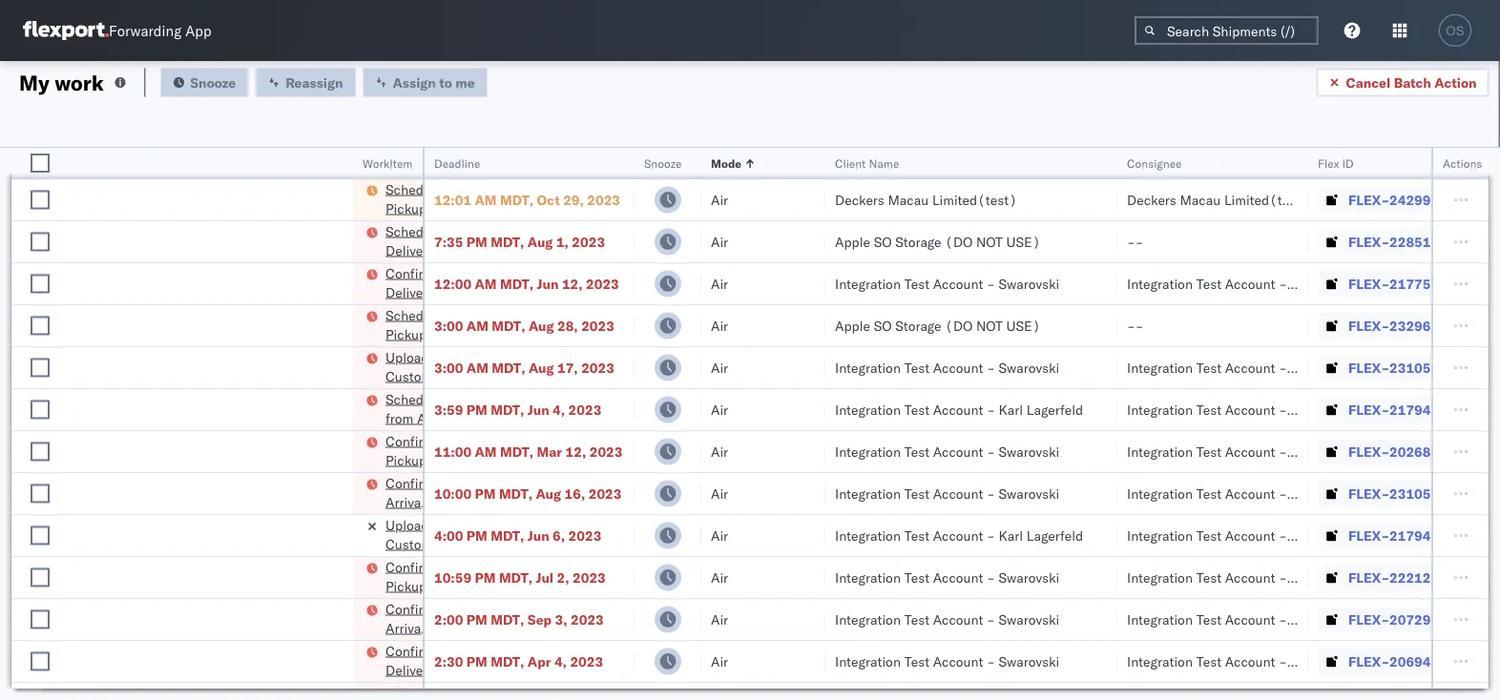 Task type: vqa. For each thing, say whether or not it's contained in the screenshot.


Task type: describe. For each thing, give the bounding box(es) containing it.
so for 3:00 am mdt, aug 28, 2023
[[874, 317, 892, 334]]

actions
[[1443, 156, 1482, 170]]

3,
[[555, 611, 567, 628]]

3:00 for 3:00 am mdt, aug 28, 2023
[[434, 317, 463, 334]]

deadline
[[434, 156, 480, 170]]

os button
[[1433, 9, 1477, 52]]

4, for jun
[[553, 401, 565, 418]]

mdt, for 3:00 am mdt, aug 17, 2023
[[492, 359, 525, 376]]

28,
[[557, 317, 578, 334]]

1 deckers from the left
[[835, 191, 884, 208]]

3:59 pm mdt, jun 4, 2023
[[434, 401, 601, 418]]

mar
[[537, 443, 562, 460]]

pm for 2:30
[[466, 653, 487, 670]]

flex-2310512 for 3:00 am mdt, aug 17, 2023
[[1348, 359, 1447, 376]]

air for 10:00 pm mdt, aug 16, 2023
[[711, 485, 728, 502]]

confirm delivery for 12:00 am mdt, jun 12, 2023
[[386, 265, 435, 301]]

6,
[[553, 527, 565, 544]]

work
[[55, 69, 104, 95]]

schedule delivery appointment
[[386, 223, 464, 278]]

flex- for 12:01 am mdt, oct 29, 2023
[[1348, 191, 1389, 208]]

2 deckers from the left
[[1127, 191, 1176, 208]]

2023 for 2:00 pm mdt, sep 3, 2023
[[571, 611, 604, 628]]

storage for 7:35 pm mdt, aug 1, 2023
[[895, 233, 941, 250]]

cfs for 2:00 pm mdt, sep 3, 2023
[[401, 639, 426, 656]]

appointment
[[386, 261, 464, 278]]

customs for 2nd upload customs clearance documents link from the bottom of the page
[[386, 368, 439, 385]]

flex-2026840
[[1348, 443, 1447, 460]]

pm for 7:35
[[466, 233, 487, 250]]

mdt, for 4:00 pm mdt, jun 6, 2023
[[491, 527, 524, 544]]

11:00
[[434, 443, 471, 460]]

mdt, for 7:35 pm mdt, aug 1, 2023
[[491, 233, 524, 250]]

confirm arrival at cfs button for 10:00 pm mdt, aug 16, 2023
[[386, 474, 434, 530]]

resize handle column header for workitem
[[400, 148, 423, 700]]

12:01 am mdt, oct 29, 2023
[[434, 191, 620, 208]]

air for 3:00 am mdt, aug 17, 2023
[[711, 359, 728, 376]]

air for 11:00 am mdt, mar 12, 2023
[[711, 443, 728, 460]]

mdt, for 3:59 pm mdt, jun 4, 2023
[[491, 401, 524, 418]]

flex-2179454 for 4:00 pm mdt, jun 6, 2023
[[1348, 527, 1447, 544]]

flex- for 10:59 pm mdt, jul 2, 2023
[[1348, 569, 1389, 586]]

flex-2285185
[[1348, 233, 1447, 250]]

mdt, for 10:59 pm mdt, jul 2, 2023
[[499, 569, 533, 586]]

schedule
[[386, 223, 442, 240]]

confirm delivery link for 12:00 am mdt, jun 12, 2023
[[386, 264, 435, 302]]

not for flex-2329631
[[976, 317, 1003, 334]]

delivery for 2:30 pm mdt, apr 4, 2023
[[386, 662, 435, 678]]

flex- for 3:00 am mdt, aug 17, 2023
[[1348, 359, 1389, 376]]

12, for mar
[[565, 443, 586, 460]]

air for 10:59 pm mdt, jul 2, 2023
[[711, 569, 728, 586]]

name
[[869, 156, 899, 170]]

workitem button
[[353, 152, 426, 171]]

flex- for 3:59 pm mdt, jun 4, 2023
[[1348, 401, 1389, 418]]

forwarding app link
[[23, 21, 211, 40]]

mdt, for 10:00 pm mdt, aug 16, 2023
[[499, 485, 533, 502]]

flex- for 2:30 pm mdt, apr 4, 2023
[[1348, 653, 1389, 670]]

id
[[1342, 156, 1354, 170]]

forwarding
[[109, 21, 182, 40]]

os
[[1446, 23, 1464, 38]]

3:59
[[434, 401, 463, 418]]

7:35
[[434, 233, 463, 250]]

confirm delivery button for 2:30 pm mdt, apr 4, 2023
[[386, 642, 435, 682]]

pm for 10:59
[[475, 569, 496, 586]]

2 deckers macau limited(test) from the left
[[1127, 191, 1309, 208]]

10:59
[[434, 569, 471, 586]]

am for 3:00 am mdt, aug 28, 2023
[[466, 317, 488, 334]]

2221222
[[1389, 569, 1447, 586]]

upload customs clearance documents button
[[386, 348, 455, 423]]

2:30
[[434, 653, 463, 670]]

client name
[[835, 156, 899, 170]]

confirm arrival at cfs for 10:00 pm mdt, aug 16, 2023
[[386, 475, 434, 530]]

2179454 for 3:59 pm mdt, jun 4, 2023
[[1389, 401, 1447, 418]]

apple so storage (do not use) for 3:00 am mdt, aug 28, 2023
[[835, 317, 1040, 334]]

2023 for 3:00 am mdt, aug 28, 2023
[[581, 317, 614, 334]]

2,
[[557, 569, 569, 586]]

jun for 4,
[[528, 401, 549, 418]]

cancel batch action
[[1346, 74, 1477, 91]]

cancel
[[1346, 74, 1391, 91]]

2310512 for 10:00 pm mdt, aug 16, 2023
[[1389, 485, 1447, 502]]

am for 3:00 am mdt, aug 17, 2023
[[466, 359, 488, 376]]

confirm for 10:00 pm mdt, aug 16, 2023
[[386, 475, 434, 491]]

12:01
[[434, 191, 471, 208]]

am for 12:01 am mdt, oct 29, 2023
[[475, 191, 497, 208]]

mode button
[[701, 152, 806, 171]]

2023 for 2:30 pm mdt, apr 4, 2023
[[570, 653, 603, 670]]

flex-2072939
[[1348, 611, 1447, 628]]

mdt, for 3:00 am mdt, aug 28, 2023
[[492, 317, 525, 334]]

consignee
[[1127, 156, 1182, 170]]

pm for 10:00
[[475, 485, 496, 502]]

apr
[[528, 653, 551, 670]]

11:00 am mdt, mar 12, 2023
[[434, 443, 623, 460]]

depar button
[[1461, 152, 1500, 171]]

flex
[[1318, 156, 1339, 170]]

flex id
[[1318, 156, 1354, 170]]

1 deckers macau limited(test) from the left
[[835, 191, 1017, 208]]

(do for 7:35 pm mdt, aug 1, 2023
[[945, 233, 973, 250]]

2:30 pm mdt, apr 4, 2023
[[434, 653, 603, 670]]

flex- for 4:00 pm mdt, jun 6, 2023
[[1348, 527, 1389, 544]]

12:00
[[434, 275, 471, 292]]

2023 for 10:59 pm mdt, jul 2, 2023
[[573, 569, 606, 586]]

2026840
[[1389, 443, 1447, 460]]

2023 for 12:01 am mdt, oct 29, 2023
[[587, 191, 620, 208]]

confirm arrival at cfs link for 10:00 pm mdt, aug 16, 2023
[[386, 474, 434, 530]]

2072939
[[1389, 611, 1447, 628]]

forwarding app
[[109, 21, 211, 40]]

arrival for 10:00 pm mdt, aug 16, 2023
[[386, 494, 425, 511]]

clearance for 1st upload customs clearance documents link from the bottom of the page
[[386, 555, 447, 572]]

1,
[[556, 233, 569, 250]]

client
[[835, 156, 866, 170]]

flex- for 12:00 am mdt, jun 12, 2023
[[1348, 275, 1389, 292]]

4 resize handle column header from the left
[[678, 148, 701, 700]]

clearance for 2nd upload customs clearance documents link from the bottom of the page
[[386, 387, 447, 404]]

2285185
[[1389, 233, 1447, 250]]

air for 12:00 am mdt, jun 12, 2023
[[711, 275, 728, 292]]

mode
[[711, 156, 741, 170]]

action
[[1435, 74, 1477, 91]]

use) for flex-2285185
[[1006, 233, 1040, 250]]

2:00 pm mdt, sep 3, 2023
[[434, 611, 604, 628]]

2177519
[[1389, 275, 1447, 292]]

pm for 4:00
[[466, 527, 487, 544]]

air for 12:01 am mdt, oct 29, 2023
[[711, 191, 728, 208]]

confirm for 12:00 am mdt, jun 12, 2023
[[386, 265, 434, 282]]

at for 10:00 pm mdt, aug 16, 2023
[[386, 513, 397, 530]]

10:59 pm mdt, jul 2, 2023
[[434, 569, 606, 586]]

flex-2310512 for 10:00 pm mdt, aug 16, 2023
[[1348, 485, 1447, 502]]

jul
[[536, 569, 554, 586]]

flex-2177519
[[1348, 275, 1447, 292]]

sep
[[528, 611, 552, 628]]

confirm for 2:30 pm mdt, apr 4, 2023
[[386, 643, 434, 659]]

resize handle column header for deadline
[[612, 148, 635, 700]]

resize handle column header for client name
[[1095, 148, 1117, 700]]

2429971
[[1389, 191, 1447, 208]]

my
[[19, 69, 49, 95]]

mdt, for 11:00 am mdt, mar 12, 2023
[[500, 443, 534, 460]]

1 resize handle column header from the left
[[330, 148, 353, 700]]

2:00
[[434, 611, 463, 628]]



Task type: locate. For each thing, give the bounding box(es) containing it.
1 vertical spatial confirm delivery button
[[386, 642, 435, 682]]

mdt, for 2:30 pm mdt, apr 4, 2023
[[491, 653, 524, 670]]

1 confirm arrival at cfs button from the top
[[386, 474, 434, 530]]

3 air from the top
[[711, 275, 728, 292]]

confirm arrival at cfs link
[[386, 474, 434, 530], [386, 600, 434, 656]]

6 air from the top
[[711, 401, 728, 418]]

0 horizontal spatial deckers macau limited(test)
[[835, 191, 1017, 208]]

--
[[1127, 233, 1144, 250], [1127, 317, 1144, 334]]

confirm
[[386, 265, 434, 282], [386, 475, 434, 491], [386, 601, 434, 617], [386, 643, 434, 659]]

consignee button
[[1117, 152, 1289, 171]]

1 shan from the top
[[1470, 401, 1500, 418]]

am up 3:59 pm mdt, jun 4, 2023
[[466, 359, 488, 376]]

1 storage from the top
[[895, 233, 941, 250]]

2 air from the top
[[711, 233, 728, 250]]

0 vertical spatial delivery
[[386, 242, 435, 259]]

limited(test)
[[932, 191, 1017, 208], [1224, 191, 1309, 208]]

4, right apr
[[554, 653, 567, 670]]

aug left 1,
[[528, 233, 553, 250]]

flex-2221222
[[1348, 569, 1447, 586]]

2310512
[[1389, 359, 1447, 376], [1389, 485, 1447, 502]]

schedule delivery appointment button
[[386, 222, 464, 278]]

air for 2:30 pm mdt, apr 4, 2023
[[711, 653, 728, 670]]

12 flex- from the top
[[1348, 653, 1389, 670]]

am right 12:01
[[475, 191, 497, 208]]

2023 right 17,
[[581, 359, 614, 376]]

delivery down appointment
[[386, 284, 435, 301]]

flex- for 10:00 pm mdt, aug 16, 2023
[[1348, 485, 1389, 502]]

mdt, up 3:00 am mdt, aug 17, 2023 at the left bottom
[[492, 317, 525, 334]]

confirm arrival at cfs link down 10:59
[[386, 600, 434, 656]]

0 vertical spatial --
[[1127, 233, 1144, 250]]

deckers down consignee at the top of page
[[1127, 191, 1176, 208]]

am for 12:00 am mdt, jun 12, 2023
[[475, 275, 497, 292]]

1 vertical spatial 4,
[[554, 653, 567, 670]]

clearance down 4:00
[[386, 555, 447, 572]]

1 horizontal spatial deckers macau limited(test)
[[1127, 191, 1309, 208]]

1 vertical spatial cfs
[[401, 639, 426, 656]]

1 vertical spatial 2310512
[[1389, 485, 1447, 502]]

flex- for 3:00 am mdt, aug 28, 2023
[[1348, 317, 1389, 334]]

confirm arrival at cfs link down 11:00
[[386, 474, 434, 530]]

5 flex- from the top
[[1348, 359, 1389, 376]]

4 air from the top
[[711, 317, 728, 334]]

confirm arrival at cfs link for 2:00 pm mdt, sep 3, 2023
[[386, 600, 434, 656]]

1 vertical spatial 3:00
[[434, 359, 463, 376]]

None checkbox
[[31, 232, 50, 251], [31, 274, 50, 293], [31, 358, 50, 377], [31, 568, 50, 587], [31, 610, 50, 629], [31, 232, 50, 251], [31, 274, 50, 293], [31, 358, 50, 377], [31, 568, 50, 587], [31, 610, 50, 629]]

confirm for 2:00 pm mdt, sep 3, 2023
[[386, 601, 434, 617]]

9 flex- from the top
[[1348, 527, 1389, 544]]

am down 12:00
[[466, 317, 488, 334]]

my work
[[19, 69, 104, 95]]

confirm down 11:00
[[386, 475, 434, 491]]

air
[[711, 191, 728, 208], [711, 233, 728, 250], [711, 275, 728, 292], [711, 317, 728, 334], [711, 359, 728, 376], [711, 401, 728, 418], [711, 443, 728, 460], [711, 485, 728, 502], [711, 527, 728, 544], [711, 569, 728, 586], [711, 611, 728, 628], [711, 653, 728, 670]]

1 limited(test) from the left
[[932, 191, 1017, 208]]

7 air from the top
[[711, 443, 728, 460]]

1 vertical spatial customs
[[386, 536, 439, 553]]

2023 down 17,
[[568, 401, 601, 418]]

confirm arrival at cfs for 2:00 pm mdt, sep 3, 2023
[[386, 601, 434, 656]]

2179454 for 4:00 pm mdt, jun 6, 2023
[[1389, 527, 1447, 544]]

0 vertical spatial upload
[[386, 349, 429, 365]]

3 flex- from the top
[[1348, 275, 1389, 292]]

0 vertical spatial storage
[[895, 233, 941, 250]]

customs up 3:59
[[386, 368, 439, 385]]

confirm delivery
[[386, 265, 435, 301], [386, 643, 435, 678]]

1 clearance from the top
[[386, 387, 447, 404]]

1 3:00 from the top
[[434, 317, 463, 334]]

upload for 1st upload customs clearance documents link from the bottom of the page
[[386, 517, 429, 533]]

upload
[[386, 349, 429, 365], [386, 517, 429, 533]]

7:35 pm mdt, aug 1, 2023
[[434, 233, 605, 250]]

0 vertical spatial at
[[386, 513, 397, 530]]

0 horizontal spatial macau
[[888, 191, 929, 208]]

17,
[[557, 359, 578, 376]]

storage
[[895, 233, 941, 250], [895, 317, 941, 334]]

clearance
[[386, 387, 447, 404], [386, 555, 447, 572]]

1 vertical spatial jun
[[528, 401, 549, 418]]

2 resize handle column header from the left
[[400, 148, 423, 700]]

0 vertical spatial confirm delivery button
[[386, 264, 435, 304]]

12 air from the top
[[711, 653, 728, 670]]

delivery for 7:35 pm mdt, aug 1, 2023
[[386, 242, 435, 259]]

flex- for 7:35 pm mdt, aug 1, 2023
[[1348, 233, 1389, 250]]

am right 12:00
[[475, 275, 497, 292]]

0 horizontal spatial deckers
[[835, 191, 884, 208]]

2023 for 10:00 pm mdt, aug 16, 2023
[[588, 485, 622, 502]]

0 vertical spatial jun
[[537, 275, 559, 292]]

confirm down "2:00"
[[386, 643, 434, 659]]

2 confirm arrival at cfs from the top
[[386, 601, 434, 656]]

mdt, left sep
[[491, 611, 524, 628]]

2 flex-2179454 from the top
[[1348, 527, 1447, 544]]

5 air from the top
[[711, 359, 728, 376]]

pm
[[466, 233, 487, 250], [466, 401, 487, 418], [475, 485, 496, 502], [466, 527, 487, 544], [475, 569, 496, 586], [466, 611, 487, 628], [466, 653, 487, 670]]

1 upload customs clearance documents link from the top
[[386, 348, 455, 423]]

air for 3:59 pm mdt, jun 4, 2023
[[711, 401, 728, 418]]

1 confirm delivery from the top
[[386, 265, 435, 301]]

1 2179454 from the top
[[1389, 401, 1447, 418]]

account
[[933, 275, 983, 292], [1225, 275, 1275, 292], [933, 359, 983, 376], [1225, 359, 1275, 376], [933, 401, 983, 418], [1225, 401, 1275, 418], [933, 443, 983, 460], [1225, 443, 1275, 460], [933, 485, 983, 502], [1225, 485, 1275, 502], [933, 527, 983, 544], [1225, 527, 1275, 544], [933, 569, 983, 586], [1225, 569, 1275, 586], [933, 611, 983, 628], [1225, 611, 1275, 628], [933, 653, 983, 670], [1225, 653, 1275, 670]]

confirm down schedule
[[386, 265, 434, 282]]

12, for jun
[[562, 275, 583, 292]]

1 2310512 from the top
[[1389, 359, 1447, 376]]

mdt, down 3:00 am mdt, aug 17, 2023 at the left bottom
[[491, 401, 524, 418]]

customs up 10:59
[[386, 536, 439, 553]]

clearance up 11:00
[[386, 387, 447, 404]]

1 macau from the left
[[888, 191, 929, 208]]

mdt, left oct
[[500, 191, 534, 208]]

4 confirm from the top
[[386, 643, 434, 659]]

flex-
[[1348, 191, 1389, 208], [1348, 233, 1389, 250], [1348, 275, 1389, 292], [1348, 317, 1389, 334], [1348, 359, 1389, 376], [1348, 401, 1389, 418], [1348, 443, 1389, 460], [1348, 485, 1389, 502], [1348, 527, 1389, 544], [1348, 569, 1389, 586], [1348, 611, 1389, 628], [1348, 653, 1389, 670]]

jun left 6,
[[528, 527, 549, 544]]

1 vertical spatial arrival
[[386, 620, 425, 636]]

snooze
[[644, 156, 682, 170]]

1 vertical spatial confirm arrival at cfs button
[[386, 600, 434, 656]]

deadline button
[[425, 152, 615, 171]]

1 vertical spatial clearance
[[386, 555, 447, 572]]

1 confirm delivery link from the top
[[386, 264, 435, 302]]

0 vertical spatial arrival
[[386, 494, 425, 511]]

1 documents from the top
[[386, 406, 455, 423]]

upload customs clearance documents up 11:00
[[386, 349, 455, 423]]

0 vertical spatial confirm delivery
[[386, 265, 435, 301]]

flexport. image
[[23, 21, 109, 40]]

1 vertical spatial --
[[1127, 317, 1144, 334]]

2 (do from the top
[[945, 317, 973, 334]]

flex-2310512
[[1348, 359, 1447, 376], [1348, 485, 1447, 502]]

1 vertical spatial apple
[[835, 317, 870, 334]]

cfs
[[401, 513, 426, 530], [401, 639, 426, 656]]

16,
[[564, 485, 585, 502]]

air for 2:00 pm mdt, sep 3, 2023
[[711, 611, 728, 628]]

aug for 16,
[[536, 485, 561, 502]]

1 vertical spatial upload
[[386, 517, 429, 533]]

pm right 10:59
[[475, 569, 496, 586]]

flex-2179454 for 3:59 pm mdt, jun 4, 2023
[[1348, 401, 1447, 418]]

1 horizontal spatial deckers
[[1127, 191, 1176, 208]]

2 confirm delivery link from the top
[[386, 642, 435, 680]]

flex-2069495
[[1348, 653, 1447, 670]]

2 flex- from the top
[[1348, 233, 1389, 250]]

clearance inside button
[[386, 387, 447, 404]]

confirm delivery for 2:30 pm mdt, apr 4, 2023
[[386, 643, 435, 678]]

flex- for 2:00 pm mdt, sep 3, 2023
[[1348, 611, 1389, 628]]

apple so storage (do not use)
[[835, 233, 1040, 250], [835, 317, 1040, 334]]

3:00
[[434, 317, 463, 334], [434, 359, 463, 376]]

am for 11:00 am mdt, mar 12, 2023
[[475, 443, 497, 460]]

jun down 1,
[[537, 275, 559, 292]]

1 vertical spatial upload customs clearance documents
[[386, 517, 455, 591]]

10 flex- from the top
[[1348, 569, 1389, 586]]

9 resize handle column header from the left
[[1466, 148, 1489, 700]]

1 not from the top
[[976, 233, 1003, 250]]

upload left 4:00
[[386, 517, 429, 533]]

mdt, left jul on the left of the page
[[499, 569, 533, 586]]

depar
[[1470, 156, 1500, 170]]

2023 right the 29,
[[587, 191, 620, 208]]

2023 for 7:35 pm mdt, aug 1, 2023
[[572, 233, 605, 250]]

1 vertical spatial flex-2179454
[[1348, 527, 1447, 544]]

29,
[[563, 191, 584, 208]]

1 vertical spatial storage
[[895, 317, 941, 334]]

flex-2429971
[[1348, 191, 1447, 208]]

2023 right 16,
[[588, 485, 622, 502]]

deckers macau limited(test) down client name button
[[835, 191, 1017, 208]]

1 vertical spatial not
[[976, 317, 1003, 334]]

7 resize handle column header from the left
[[1285, 148, 1308, 700]]

0 vertical spatial apple
[[835, 233, 870, 250]]

2 upload from the top
[[386, 517, 429, 533]]

1 upload from the top
[[386, 349, 429, 365]]

apple
[[835, 233, 870, 250], [835, 317, 870, 334]]

1 vertical spatial flex-2310512
[[1348, 485, 1447, 502]]

jun for 12,
[[537, 275, 559, 292]]

flex-2329631
[[1348, 317, 1447, 334]]

not for flex-2285185
[[976, 233, 1003, 250]]

0 vertical spatial use)
[[1006, 233, 1040, 250]]

at left 4:00
[[386, 513, 397, 530]]

pm right 3:59
[[466, 401, 487, 418]]

so for 7:35 pm mdt, aug 1, 2023
[[874, 233, 892, 250]]

1 confirm from the top
[[386, 265, 434, 282]]

2 limited(test) from the left
[[1224, 191, 1309, 208]]

flex-2026840 button
[[1318, 438, 1451, 465], [1318, 438, 1451, 465]]

0 vertical spatial 12,
[[562, 275, 583, 292]]

documents up 11:00
[[386, 406, 455, 423]]

limited(test) down client name button
[[932, 191, 1017, 208]]

delivery for 12:00 am mdt, jun 12, 2023
[[386, 284, 435, 301]]

flex-2179454 up flex-2026840
[[1348, 401, 1447, 418]]

confirm delivery link
[[386, 264, 435, 302], [386, 642, 435, 680]]

arrival for 2:00 pm mdt, sep 3, 2023
[[386, 620, 425, 636]]

1 arrival from the top
[[386, 494, 425, 511]]

mdt, left mar
[[500, 443, 534, 460]]

mdt, left apr
[[491, 653, 524, 670]]

2 confirm delivery button from the top
[[386, 642, 435, 682]]

0 vertical spatial flex-2179454
[[1348, 401, 1447, 418]]

upload customs clearance documents link
[[386, 348, 455, 423], [386, 516, 455, 591]]

1 vertical spatial confirm arrival at cfs
[[386, 601, 434, 656]]

delivery
[[386, 242, 435, 259], [386, 284, 435, 301], [386, 662, 435, 678]]

2 3:00 from the top
[[434, 359, 463, 376]]

0 vertical spatial 4,
[[553, 401, 565, 418]]

8 resize handle column header from the left
[[1438, 148, 1461, 700]]

2 apple so storage (do not use) from the top
[[835, 317, 1040, 334]]

confirm arrival at cfs button down 10:59
[[386, 600, 434, 656]]

1 vertical spatial use)
[[1006, 317, 1040, 334]]

0 vertical spatial 2310512
[[1389, 359, 1447, 376]]

pm right "2:00"
[[466, 611, 487, 628]]

3:00 am mdt, aug 17, 2023
[[434, 359, 614, 376]]

oct
[[537, 191, 560, 208]]

1 cfs from the top
[[401, 513, 426, 530]]

confirm delivery button for 12:00 am mdt, jun 12, 2023
[[386, 264, 435, 304]]

2 customs from the top
[[386, 536, 439, 553]]

7 flex- from the top
[[1348, 443, 1389, 460]]

delivery down "2:00"
[[386, 662, 435, 678]]

aug
[[528, 233, 553, 250], [529, 317, 554, 334], [529, 359, 554, 376], [536, 485, 561, 502]]

2 at from the top
[[386, 639, 397, 656]]

1 flex-2179454 from the top
[[1348, 401, 1447, 418]]

12, right mar
[[565, 443, 586, 460]]

arrival
[[386, 494, 425, 511], [386, 620, 425, 636]]

4,
[[553, 401, 565, 418], [554, 653, 567, 670]]

0 vertical spatial 2179454
[[1389, 401, 1447, 418]]

documents up "2:00"
[[386, 574, 455, 591]]

schedule delivery appointment link
[[386, 222, 464, 278]]

2310512 down 2329631
[[1389, 359, 1447, 376]]

confirm delivery button
[[386, 264, 435, 304], [386, 642, 435, 682]]

2023 right 1,
[[572, 233, 605, 250]]

upload customs clearance documents
[[386, 349, 455, 423], [386, 517, 455, 591]]

2 2310512 from the top
[[1389, 485, 1447, 502]]

2 apple from the top
[[835, 317, 870, 334]]

upload for 2nd upload customs clearance documents link from the bottom of the page
[[386, 349, 429, 365]]

3:00 up 3:59
[[434, 359, 463, 376]]

flex-2329631 button
[[1318, 313, 1451, 339], [1318, 313, 1451, 339]]

2 upload customs clearance documents link from the top
[[386, 516, 455, 591]]

0 vertical spatial confirm arrival at cfs button
[[386, 474, 434, 530]]

11 flex- from the top
[[1348, 611, 1389, 628]]

1 vertical spatial 2179454
[[1389, 527, 1447, 544]]

0 vertical spatial upload customs clearance documents link
[[386, 348, 455, 423]]

batch
[[1394, 74, 1431, 91]]

mdt, up 4:00 pm mdt, jun 6, 2023
[[499, 485, 533, 502]]

cfs for 10:00 pm mdt, aug 16, 2023
[[401, 513, 426, 530]]

aug left 16,
[[536, 485, 561, 502]]

2023 right 6,
[[568, 527, 601, 544]]

1 so from the top
[[874, 233, 892, 250]]

1 vertical spatial at
[[386, 639, 397, 656]]

8 air from the top
[[711, 485, 728, 502]]

customs for 1st upload customs clearance documents link from the bottom of the page
[[386, 536, 439, 553]]

1 confirm delivery button from the top
[[386, 264, 435, 304]]

delivery down schedule
[[386, 242, 435, 259]]

6 resize handle column header from the left
[[1095, 148, 1117, 700]]

12, up 28,
[[562, 275, 583, 292]]

1 confirm arrival at cfs link from the top
[[386, 474, 434, 530]]

1 confirm arrival at cfs from the top
[[386, 475, 434, 530]]

integration
[[835, 275, 901, 292], [1127, 275, 1193, 292], [835, 359, 901, 376], [1127, 359, 1193, 376], [835, 401, 901, 418], [1127, 401, 1193, 418], [835, 443, 901, 460], [1127, 443, 1193, 460], [835, 485, 901, 502], [1127, 485, 1193, 502], [835, 527, 901, 544], [1127, 527, 1193, 544], [835, 569, 901, 586], [1127, 569, 1193, 586], [835, 611, 901, 628], [1127, 611, 1193, 628], [835, 653, 901, 670], [1127, 653, 1193, 670]]

9 air from the top
[[711, 527, 728, 544]]

aug left 28,
[[529, 317, 554, 334]]

0 vertical spatial upload customs clearance documents
[[386, 349, 455, 423]]

0 vertical spatial shan
[[1470, 401, 1500, 418]]

air for 3:00 am mdt, aug 28, 2023
[[711, 317, 728, 334]]

2179454 up 2026840
[[1389, 401, 1447, 418]]

1 flex- from the top
[[1348, 191, 1389, 208]]

2 vertical spatial delivery
[[386, 662, 435, 678]]

11 air from the top
[[711, 611, 728, 628]]

mdt, up 12:00 am mdt, jun 12, 2023
[[491, 233, 524, 250]]

resize handle column header for flex id
[[1438, 148, 1461, 700]]

1 customs from the top
[[386, 368, 439, 385]]

flex-2310512 down flex-2329631
[[1348, 359, 1447, 376]]

aug left 17,
[[529, 359, 554, 376]]

macau down name
[[888, 191, 929, 208]]

5 resize handle column header from the left
[[803, 148, 825, 700]]

1 horizontal spatial limited(test)
[[1224, 191, 1309, 208]]

1 vertical spatial apple so storage (do not use)
[[835, 317, 1040, 334]]

2 flex-2310512 from the top
[[1348, 485, 1447, 502]]

2023 right apr
[[570, 653, 603, 670]]

2069495
[[1389, 653, 1447, 670]]

confirm down 10:59
[[386, 601, 434, 617]]

client name button
[[825, 152, 1098, 171]]

2 -- from the top
[[1127, 317, 1144, 334]]

1 upload customs clearance documents from the top
[[386, 349, 455, 423]]

2 shan from the top
[[1470, 527, 1500, 544]]

cancel batch action button
[[1316, 68, 1489, 97]]

-- for flex-2329631
[[1127, 317, 1144, 334]]

1 air from the top
[[711, 191, 728, 208]]

pm for 3:59
[[466, 401, 487, 418]]

pm right 7:35
[[466, 233, 487, 250]]

integration test account - swarovski
[[835, 275, 1059, 292], [1127, 275, 1351, 292], [835, 359, 1059, 376], [1127, 359, 1351, 376], [835, 443, 1059, 460], [1127, 443, 1351, 460], [835, 485, 1059, 502], [1127, 485, 1351, 502], [835, 569, 1059, 586], [1127, 569, 1351, 586], [835, 611, 1059, 628], [1127, 611, 1351, 628], [835, 653, 1059, 670], [1127, 653, 1351, 670]]

4, down 17,
[[553, 401, 565, 418]]

(do for 3:00 am mdt, aug 28, 2023
[[945, 317, 973, 334]]

0 vertical spatial customs
[[386, 368, 439, 385]]

1 use) from the top
[[1006, 233, 1040, 250]]

flex id button
[[1308, 152, 1442, 171]]

1 vertical spatial upload customs clearance documents link
[[386, 516, 455, 591]]

upload customs clearance documents link up 11:00
[[386, 348, 455, 423]]

apple for 7:35 pm mdt, aug 1, 2023
[[835, 233, 870, 250]]

arrival left "2:00"
[[386, 620, 425, 636]]

customs inside button
[[386, 368, 439, 385]]

0 vertical spatial confirm arrival at cfs
[[386, 475, 434, 530]]

Search Shipments (/) text field
[[1135, 16, 1319, 45]]

10:00 pm mdt, aug 16, 2023
[[434, 485, 622, 502]]

am right 11:00
[[475, 443, 497, 460]]

pm right 4:00
[[466, 527, 487, 544]]

2 storage from the top
[[895, 317, 941, 334]]

2023 for 4:00 pm mdt, jun 6, 2023
[[568, 527, 601, 544]]

0 vertical spatial clearance
[[386, 387, 447, 404]]

2023 right mar
[[589, 443, 623, 460]]

2310512 down 2026840
[[1389, 485, 1447, 502]]

1 vertical spatial confirm arrival at cfs link
[[386, 600, 434, 656]]

confirm arrival at cfs button down 11:00
[[386, 474, 434, 530]]

limited(test) down consignee button
[[1224, 191, 1309, 208]]

2023 right 2,
[[573, 569, 606, 586]]

flex-2285185 button
[[1318, 229, 1451, 255], [1318, 229, 1451, 255]]

0 vertical spatial 3:00
[[434, 317, 463, 334]]

3:00 am mdt, aug 28, 2023
[[434, 317, 614, 334]]

mdt, for 2:00 pm mdt, sep 3, 2023
[[491, 611, 524, 628]]

3:00 down 12:00
[[434, 317, 463, 334]]

2179454 up 2221222
[[1389, 527, 1447, 544]]

1 vertical spatial so
[[874, 317, 892, 334]]

12,
[[562, 275, 583, 292], [565, 443, 586, 460]]

aug for 28,
[[529, 317, 554, 334]]

0 vertical spatial cfs
[[401, 513, 426, 530]]

4:00
[[434, 527, 463, 544]]

deckers macau limited(test)
[[835, 191, 1017, 208], [1127, 191, 1309, 208]]

jun up 11:00 am mdt, mar 12, 2023
[[528, 401, 549, 418]]

2 vertical spatial jun
[[528, 527, 549, 544]]

customs
[[386, 368, 439, 385], [386, 536, 439, 553]]

2023 for 3:59 pm mdt, jun 4, 2023
[[568, 401, 601, 418]]

3 resize handle column header from the left
[[612, 148, 635, 700]]

flex-2179454 up flex-2221222
[[1348, 527, 1447, 544]]

workitem
[[363, 156, 413, 170]]

deckers down client name
[[835, 191, 884, 208]]

1 flex-2310512 from the top
[[1348, 359, 1447, 376]]

2 macau from the left
[[1180, 191, 1221, 208]]

flex-2177519 button
[[1318, 271, 1451, 297], [1318, 271, 1451, 297]]

2 delivery from the top
[[386, 284, 435, 301]]

1 apple from the top
[[835, 233, 870, 250]]

4, for apr
[[554, 653, 567, 670]]

3:00 for 3:00 am mdt, aug 17, 2023
[[434, 359, 463, 376]]

pm right 10:00
[[475, 485, 496, 502]]

apple for 3:00 am mdt, aug 28, 2023
[[835, 317, 870, 334]]

2 2179454 from the top
[[1389, 527, 1447, 544]]

pm right 2:30
[[466, 653, 487, 670]]

1 horizontal spatial macau
[[1180, 191, 1221, 208]]

0 vertical spatial (do
[[945, 233, 973, 250]]

confirm arrival at cfs button for 2:00 pm mdt, sep 3, 2023
[[386, 600, 434, 656]]

None checkbox
[[31, 154, 50, 173], [31, 190, 50, 209], [31, 316, 50, 335], [31, 400, 50, 419], [31, 442, 50, 461], [31, 484, 50, 503], [31, 526, 50, 545], [31, 652, 50, 671], [31, 154, 50, 173], [31, 190, 50, 209], [31, 316, 50, 335], [31, 400, 50, 419], [31, 442, 50, 461], [31, 484, 50, 503], [31, 526, 50, 545], [31, 652, 50, 671]]

2 confirm arrival at cfs link from the top
[[386, 600, 434, 656]]

at for 2:00 pm mdt, sep 3, 2023
[[386, 639, 397, 656]]

2023 up 3:00 am mdt, aug 28, 2023 on the top left
[[586, 275, 619, 292]]

4:00 pm mdt, jun 6, 2023
[[434, 527, 601, 544]]

apple so storage (do not use) for 7:35 pm mdt, aug 1, 2023
[[835, 233, 1040, 250]]

2 so from the top
[[874, 317, 892, 334]]

app
[[185, 21, 211, 40]]

10 air from the top
[[711, 569, 728, 586]]

2 confirm delivery from the top
[[386, 643, 435, 678]]

karl
[[999, 401, 1023, 418], [1291, 401, 1315, 418], [999, 527, 1023, 544], [1291, 527, 1315, 544]]

mdt, up 3:59 pm mdt, jun 4, 2023
[[492, 359, 525, 376]]

2023 for 11:00 am mdt, mar 12, 2023
[[589, 443, 623, 460]]

documents for 1st upload customs clearance documents link from the bottom of the page
[[386, 574, 455, 591]]

pm for 2:00
[[466, 611, 487, 628]]

resize handle column header
[[330, 148, 353, 700], [400, 148, 423, 700], [612, 148, 635, 700], [678, 148, 701, 700], [803, 148, 825, 700], [1095, 148, 1117, 700], [1285, 148, 1308, 700], [1438, 148, 1461, 700], [1466, 148, 1489, 700]]

1 vertical spatial confirm delivery
[[386, 643, 435, 678]]

1 vertical spatial confirm delivery link
[[386, 642, 435, 680]]

confirm arrival at cfs down 11:00
[[386, 475, 434, 530]]

2023 for 3:00 am mdt, aug 17, 2023
[[581, 359, 614, 376]]

confirm arrival at cfs down 10:59
[[386, 601, 434, 656]]

flex-2310512 down flex-2026840
[[1348, 485, 1447, 502]]

deckers macau limited(test) down consignee button
[[1127, 191, 1309, 208]]

mdt, for 12:01 am mdt, oct 29, 2023
[[500, 191, 534, 208]]

1 at from the top
[[386, 513, 397, 530]]

upload customs clearance documents down 10:00
[[386, 517, 455, 591]]

0 vertical spatial confirm delivery link
[[386, 264, 435, 302]]

0 vertical spatial not
[[976, 233, 1003, 250]]

documents for 2nd upload customs clearance documents link from the bottom of the page
[[386, 406, 455, 423]]

shan for 3:59 pm mdt, jun 4, 2023
[[1470, 401, 1500, 418]]

2329631
[[1389, 317, 1447, 334]]

12:00 am mdt, jun 12, 2023
[[434, 275, 619, 292]]

arrival left 10:00
[[386, 494, 425, 511]]

air for 7:35 pm mdt, aug 1, 2023
[[711, 233, 728, 250]]

0 vertical spatial flex-2310512
[[1348, 359, 1447, 376]]

2023 right 3, on the bottom
[[571, 611, 604, 628]]

shan for 4:00 pm mdt, jun 6, 2023
[[1470, 527, 1500, 544]]

cfs left 4:00
[[401, 513, 426, 530]]

flex-2310512 button
[[1318, 355, 1451, 381], [1318, 355, 1451, 381], [1318, 480, 1451, 507], [1318, 480, 1451, 507]]

cfs left 2:30
[[401, 639, 426, 656]]

aug for 17,
[[529, 359, 554, 376]]

10:00
[[434, 485, 471, 502]]

confirm delivery link for 2:30 pm mdt, apr 4, 2023
[[386, 642, 435, 680]]

upload customs clearance documents link down 10:00
[[386, 516, 455, 591]]

3 confirm from the top
[[386, 601, 434, 617]]

0 vertical spatial so
[[874, 233, 892, 250]]

1 vertical spatial documents
[[386, 574, 455, 591]]

-- for flex-2285185
[[1127, 233, 1144, 250]]

2 confirm from the top
[[386, 475, 434, 491]]

0 vertical spatial confirm arrival at cfs link
[[386, 474, 434, 530]]

flex-2179454 button
[[1318, 396, 1451, 423], [1318, 396, 1451, 423], [1318, 522, 1451, 549], [1318, 522, 1451, 549]]

delivery inside schedule delivery appointment
[[386, 242, 435, 259]]

mdt, up 10:59 pm mdt, jul 2, 2023
[[491, 527, 524, 544]]

upload customs clearance documents for 1st upload customs clearance documents link from the bottom of the page
[[386, 517, 455, 591]]

integration test account - karl lagerfeld
[[835, 401, 1083, 418], [1127, 401, 1375, 418], [835, 527, 1083, 544], [1127, 527, 1375, 544]]

1 vertical spatial 12,
[[565, 443, 586, 460]]

storage for 3:00 am mdt, aug 28, 2023
[[895, 317, 941, 334]]

6 flex- from the top
[[1348, 401, 1389, 418]]

aug for 1,
[[528, 233, 553, 250]]

1 (do from the top
[[945, 233, 973, 250]]

at left 2:30
[[386, 639, 397, 656]]

2310512 for 3:00 am mdt, aug 17, 2023
[[1389, 359, 1447, 376]]

1 vertical spatial shan
[[1470, 527, 1500, 544]]

0 vertical spatial documents
[[386, 406, 455, 423]]

upload down appointment
[[386, 349, 429, 365]]

1 vertical spatial (do
[[945, 317, 973, 334]]

flex-2179454
[[1348, 401, 1447, 418], [1348, 527, 1447, 544]]

3 delivery from the top
[[386, 662, 435, 678]]

0 vertical spatial apple so storage (do not use)
[[835, 233, 1040, 250]]

use)
[[1006, 233, 1040, 250], [1006, 317, 1040, 334]]

2 arrival from the top
[[386, 620, 425, 636]]

4 flex- from the top
[[1348, 317, 1389, 334]]

2 not from the top
[[976, 317, 1003, 334]]

upload inside button
[[386, 349, 429, 365]]

1 vertical spatial delivery
[[386, 284, 435, 301]]

macau down consignee button
[[1180, 191, 1221, 208]]

2023 right 28,
[[581, 317, 614, 334]]

0 horizontal spatial limited(test)
[[932, 191, 1017, 208]]

test
[[904, 275, 930, 292], [1196, 275, 1222, 292], [904, 359, 930, 376], [1196, 359, 1222, 376], [904, 401, 930, 418], [1196, 401, 1222, 418], [904, 443, 930, 460], [1196, 443, 1222, 460], [904, 485, 930, 502], [1196, 485, 1222, 502], [904, 527, 930, 544], [1196, 527, 1222, 544], [904, 569, 930, 586], [1196, 569, 1222, 586], [904, 611, 930, 628], [1196, 611, 1222, 628], [904, 653, 930, 670], [1196, 653, 1222, 670]]

2 upload customs clearance documents from the top
[[386, 517, 455, 591]]

2 cfs from the top
[[401, 639, 426, 656]]

1 -- from the top
[[1127, 233, 1144, 250]]

mdt, down 7:35 pm mdt, aug 1, 2023
[[500, 275, 534, 292]]

1 delivery from the top
[[386, 242, 435, 259]]

use) for flex-2329631
[[1006, 317, 1040, 334]]



